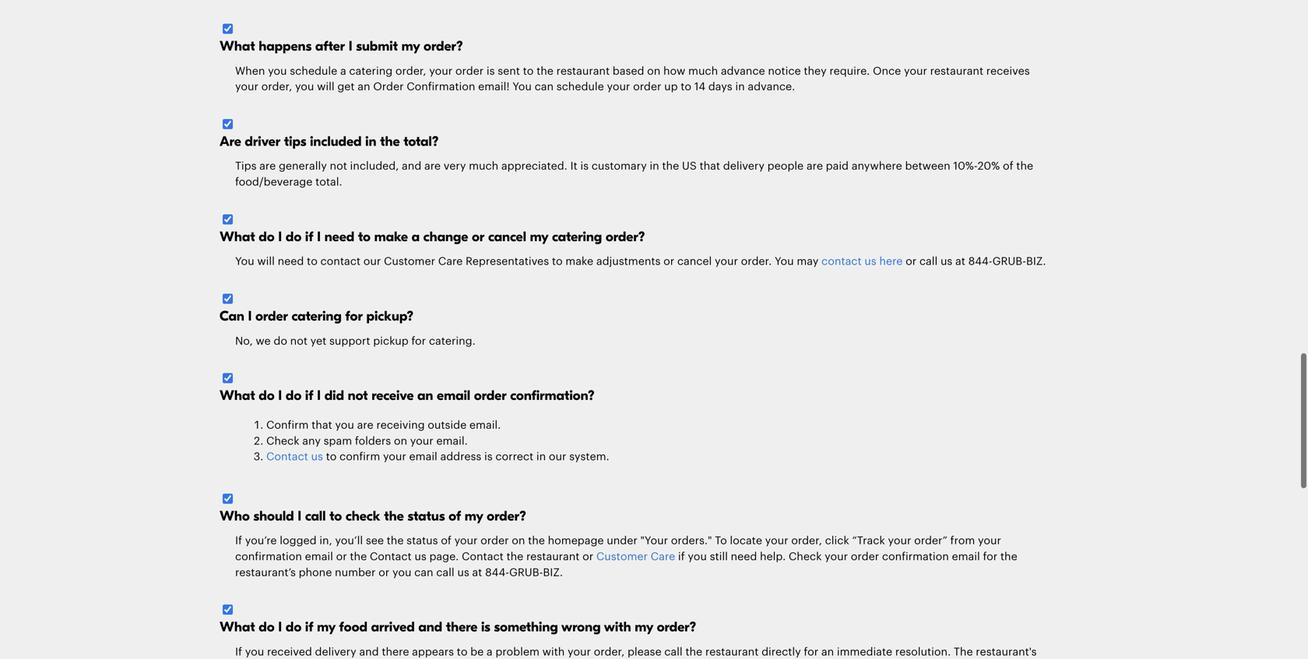 Task type: locate. For each thing, give the bounding box(es) containing it.
order,
[[396, 66, 427, 77], [261, 81, 292, 92], [792, 536, 823, 547], [594, 647, 625, 658]]

email. right outside at the left
[[470, 420, 501, 431]]

customer down what do i do if i need to make a change or cancel my catering order?
[[384, 256, 436, 267]]

delivery inside if you received delivery and there appears to be a problem with your order, please call the restaurant directly for an immediate resolution. the restaurant's
[[315, 647, 357, 658]]

something
[[494, 620, 558, 636]]

a
[[340, 66, 346, 77], [412, 229, 420, 245], [487, 647, 493, 658]]

restaurant inside if you're logged in, you'll see the status of your order on the homepage under "your orders." to locate your order, click "track your order" from your confirmation email or the contact us page. contact the restaurant or
[[527, 552, 580, 563]]

call right "please"
[[665, 647, 683, 658]]

1 horizontal spatial contact
[[822, 256, 862, 267]]

0 horizontal spatial that
[[312, 420, 332, 431]]

us inside if you're logged in, you'll see the status of your order on the homepage under "your orders." to locate your order, click "track your order" from your confirmation email or the contact us page. contact the restaurant or
[[415, 552, 427, 563]]

844-
[[969, 256, 993, 267], [485, 568, 510, 579]]

if down food/beverage
[[305, 229, 314, 245]]

our left system.
[[549, 452, 567, 463]]

catering up adjustments
[[552, 229, 602, 245]]

care down "your
[[651, 552, 676, 563]]

will up can i order catering for pickup?
[[257, 256, 275, 267]]

appears
[[412, 647, 454, 658]]

"track
[[853, 536, 886, 547]]

1 horizontal spatial much
[[689, 66, 718, 77]]

for inside if you received delivery and there appears to be a problem with your order, please call the restaurant directly for an immediate resolution. the restaurant's
[[804, 647, 819, 658]]

2 vertical spatial of
[[441, 536, 452, 547]]

1 horizontal spatial confirmation
[[883, 552, 950, 563]]

2 vertical spatial a
[[487, 647, 493, 658]]

0 horizontal spatial contact
[[321, 256, 361, 267]]

cancel left order.
[[678, 256, 712, 267]]

your down the based
[[607, 81, 631, 92]]

3 what from the top
[[220, 388, 255, 404]]

contact down any
[[266, 452, 308, 463]]

confirm
[[266, 420, 309, 431]]

catering up order
[[349, 66, 393, 77]]

or down you'll
[[336, 552, 347, 563]]

not left yet
[[290, 336, 308, 347]]

if up received
[[305, 620, 314, 636]]

2 if from the top
[[235, 647, 242, 658]]

0 horizontal spatial need
[[278, 256, 304, 267]]

contact us here link
[[822, 256, 903, 267]]

you up spam
[[335, 420, 354, 431]]

need up can i order catering for pickup?
[[278, 256, 304, 267]]

change
[[424, 229, 469, 245]]

order, left "please"
[[594, 647, 625, 658]]

0 horizontal spatial make
[[374, 229, 408, 245]]

of for order
[[441, 536, 452, 547]]

with inside if you received delivery and there appears to be a problem with your order, please call the restaurant directly for an immediate resolution. the restaurant's
[[543, 647, 565, 658]]

0 vertical spatial not
[[330, 161, 347, 172]]

0 vertical spatial check
[[266, 436, 300, 447]]

much inside when you schedule a catering order, your order is sent to the restaurant based on how much advance notice they require. once your restaurant receives your order, you will get an order confirmation email! you can schedule your order up to 14 days in advance.
[[689, 66, 718, 77]]

on inside if you're logged in, you'll see the status of your order on the homepage under "your orders." to locate your order, click "track your order" from your confirmation email or the contact us page. contact the restaurant or
[[512, 536, 525, 547]]

the inside if you received delivery and there appears to be a problem with your order, please call the restaurant directly for an immediate resolution. the restaurant's
[[686, 647, 703, 658]]

1 if from the top
[[235, 536, 242, 547]]

your up page.
[[455, 536, 478, 547]]

1 vertical spatial need
[[278, 256, 304, 267]]

problem
[[496, 647, 540, 658]]

confirmation inside if you're logged in, you'll see the status of your order on the homepage under "your orders." to locate your order, click "track your order" from your confirmation email or the contact us page. contact the restaurant or
[[235, 552, 302, 563]]

advance.
[[748, 81, 796, 92]]

in left us
[[650, 161, 660, 172]]

email left address
[[409, 452, 438, 463]]

a for need
[[412, 229, 420, 245]]

customer care link
[[597, 552, 676, 563]]

0 vertical spatial will
[[317, 81, 335, 92]]

confirmation down order"
[[883, 552, 950, 563]]

0 vertical spatial of
[[1004, 161, 1014, 172]]

generally
[[279, 161, 327, 172]]

us down page.
[[458, 568, 470, 579]]

a right be
[[487, 647, 493, 658]]

is right it
[[581, 161, 589, 172]]

make left change
[[374, 229, 408, 245]]

who should i call to check the status of my order?
[[220, 509, 527, 525]]

cancel up the representatives
[[489, 229, 527, 245]]

no,
[[235, 336, 253, 347]]

call
[[920, 256, 938, 267], [305, 509, 326, 525], [437, 568, 455, 579], [665, 647, 683, 658]]

to down included,
[[358, 229, 371, 245]]

not inside tips are generally not included, and are very much appreciated. it is customary in the us that delivery people are paid anywhere between 10%-20% of the food/beverage total.
[[330, 161, 347, 172]]

contact inside confirm that you are receiving outside email. check any spam folders on your email. contact us to confirm your email address is correct in our system.
[[266, 452, 308, 463]]

1 vertical spatial an
[[418, 388, 433, 404]]

us
[[682, 161, 697, 172]]

1 vertical spatial can
[[415, 568, 434, 579]]

can inside if you still need help. check your order confirmation email for the restaurant's phone number or you can call us at 844-grub-biz.
[[415, 568, 434, 579]]

1 horizontal spatial on
[[512, 536, 525, 547]]

happens
[[259, 38, 312, 54]]

0 vertical spatial need
[[325, 229, 355, 245]]

1 vertical spatial schedule
[[557, 81, 604, 92]]

email up the phone
[[305, 552, 333, 563]]

to
[[715, 536, 728, 547]]

order inside if you still need help. check your order confirmation email for the restaurant's phone number or you can call us at 844-grub-biz.
[[851, 552, 880, 563]]

2 vertical spatial an
[[822, 647, 835, 658]]

an inside when you schedule a catering order, your order is sent to the restaurant based on how much advance notice they require. once your restaurant receives your order, you will get an order confirmation email! you can schedule your order up to 14 days in advance.
[[358, 81, 371, 92]]

0 horizontal spatial on
[[394, 436, 408, 447]]

still
[[710, 552, 728, 563]]

on inside when you schedule a catering order, your order is sent to the restaurant based on how much advance notice they require. once your restaurant receives your order, you will get an order confirmation email! you can schedule your order up to 14 days in advance.
[[648, 66, 661, 77]]

0 vertical spatial there
[[446, 620, 478, 636]]

in inside tips are generally not included, and are very much appreciated. it is customary in the us that delivery people are paid anywhere between 10%-20% of the food/beverage total.
[[650, 161, 660, 172]]

1 vertical spatial if
[[235, 647, 242, 658]]

the
[[537, 66, 554, 77], [380, 134, 400, 150], [663, 161, 680, 172], [1017, 161, 1034, 172], [384, 509, 404, 525], [387, 536, 404, 547], [528, 536, 545, 547], [350, 552, 367, 563], [507, 552, 524, 563], [1001, 552, 1018, 563], [686, 647, 703, 658]]

to left be
[[457, 647, 468, 658]]

1 horizontal spatial you
[[513, 81, 532, 92]]

at inside if you still need help. check your order confirmation email for the restaurant's phone number or you can call us at 844-grub-biz.
[[472, 568, 483, 579]]

2 vertical spatial need
[[731, 552, 758, 563]]

2 contact from the left
[[822, 256, 862, 267]]

restaurant inside if you received delivery and there appears to be a problem with your order, please call the restaurant directly for an immediate resolution. the restaurant's
[[706, 647, 759, 658]]

click
[[826, 536, 850, 547]]

0 vertical spatial catering
[[349, 66, 393, 77]]

email
[[437, 388, 471, 404], [409, 452, 438, 463], [305, 552, 333, 563], [953, 552, 981, 563]]

in inside confirm that you are receiving outside email. check any spam folders on your email. contact us to confirm your email address is correct in our system.
[[537, 452, 546, 463]]

2 vertical spatial catering
[[292, 309, 342, 325]]

if for who
[[235, 536, 242, 547]]

us inside if you still need help. check your order confirmation email for the restaurant's phone number or you can call us at 844-grub-biz.
[[458, 568, 470, 579]]

not up total.
[[330, 161, 347, 172]]

locate
[[730, 536, 763, 547]]

to
[[523, 66, 534, 77], [681, 81, 692, 92], [358, 229, 371, 245], [307, 256, 318, 267], [552, 256, 563, 267], [326, 452, 337, 463], [330, 509, 342, 525], [457, 647, 468, 658]]

you left may
[[775, 256, 794, 267]]

2 horizontal spatial contact
[[462, 552, 504, 563]]

that right us
[[700, 161, 721, 172]]

there
[[446, 620, 478, 636], [382, 647, 409, 658]]

with up if you received delivery and there appears to be a problem with your order, please call the restaurant directly for an immediate resolution. the restaurant's
[[604, 620, 632, 636]]

0 horizontal spatial there
[[382, 647, 409, 658]]

total.
[[316, 177, 343, 188]]

will
[[317, 81, 335, 92], [257, 256, 275, 267]]

1 vertical spatial that
[[312, 420, 332, 431]]

with
[[604, 620, 632, 636], [543, 647, 565, 658]]

1 horizontal spatial grub-
[[993, 256, 1027, 267]]

our inside confirm that you are receiving outside email. check any spam folders on your email. contact us to confirm your email address is correct in our system.
[[549, 452, 567, 463]]

order? down the correct
[[487, 509, 527, 525]]

will inside when you schedule a catering order, your order is sent to the restaurant based on how much advance notice they require. once your restaurant receives your order, you will get an order confirmation email! you can schedule your order up to 14 days in advance.
[[317, 81, 335, 92]]

you inside confirm that you are receiving outside email. check any spam folders on your email. contact us to confirm your email address is correct in our system.
[[335, 420, 354, 431]]

0 horizontal spatial much
[[469, 161, 499, 172]]

on inside confirm that you are receiving outside email. check any spam folders on your email. contact us to confirm your email address is correct in our system.
[[394, 436, 408, 447]]

contact
[[266, 452, 308, 463], [370, 552, 412, 563], [462, 552, 504, 563]]

restaurant down homepage
[[527, 552, 580, 563]]

0 vertical spatial on
[[648, 66, 661, 77]]

0 horizontal spatial grub-
[[510, 568, 543, 579]]

an inside if you received delivery and there appears to be a problem with your order, please call the restaurant directly for an immediate resolution. the restaurant's
[[822, 647, 835, 658]]

schedule
[[290, 66, 338, 77], [557, 81, 604, 92]]

how
[[664, 66, 686, 77]]

to up in,
[[330, 509, 342, 525]]

1 vertical spatial care
[[651, 552, 676, 563]]

what for what do i do if i need to make a change or cancel my catering order?
[[220, 229, 255, 245]]

check right help.
[[789, 552, 822, 563]]

2 vertical spatial and
[[359, 647, 379, 658]]

0 vertical spatial email.
[[470, 420, 501, 431]]

email.
[[470, 420, 501, 431], [437, 436, 468, 447]]

status
[[408, 509, 445, 525], [407, 536, 438, 547]]

1 what from the top
[[220, 38, 255, 54]]

0 vertical spatial an
[[358, 81, 371, 92]]

i up confirm
[[278, 388, 282, 404]]

and inside tips are generally not included, and are very much appreciated. it is customary in the us that delivery people are paid anywhere between 10%-20% of the food/beverage total.
[[402, 161, 422, 172]]

status inside if you're logged in, you'll see the status of your order on the homepage under "your orders." to locate your order, click "track your order" from your confirmation email or the contact us page. contact the restaurant or
[[407, 536, 438, 547]]

1 vertical spatial status
[[407, 536, 438, 547]]

much inside tips are generally not included, and are very much appreciated. it is customary in the us that delivery people are paid anywhere between 10%-20% of the food/beverage total.
[[469, 161, 499, 172]]

1 vertical spatial check
[[789, 552, 822, 563]]

call right here
[[920, 256, 938, 267]]

grub-
[[993, 256, 1027, 267], [510, 568, 543, 579]]

what happens after i submit my order?
[[220, 38, 463, 54]]

1 horizontal spatial 844-
[[969, 256, 993, 267]]

call inside if you received delivery and there appears to be a problem with your order, please call the restaurant directly for an immediate resolution. the restaurant's
[[665, 647, 683, 658]]

what for what do i do if i did not receive an email order confirmation?
[[220, 388, 255, 404]]

biz.
[[1027, 256, 1047, 267], [543, 568, 563, 579]]

on
[[648, 66, 661, 77], [394, 436, 408, 447], [512, 536, 525, 547]]

2 horizontal spatial need
[[731, 552, 758, 563]]

order, left click
[[792, 536, 823, 547]]

1 horizontal spatial schedule
[[557, 81, 604, 92]]

check down confirm
[[266, 436, 300, 447]]

an right receive at bottom
[[418, 388, 433, 404]]

1 horizontal spatial there
[[446, 620, 478, 636]]

is inside confirm that you are receiving outside email. check any spam folders on your email. contact us to confirm your email address is correct in our system.
[[485, 452, 493, 463]]

0 horizontal spatial at
[[472, 568, 483, 579]]

1 vertical spatial will
[[257, 256, 275, 267]]

check inside confirm that you are receiving outside email. check any spam folders on your email. contact us to confirm your email address is correct in our system.
[[266, 436, 300, 447]]

2 horizontal spatial an
[[822, 647, 835, 658]]

call inside if you still need help. check your order confirmation email for the restaurant's phone number or you can call us at 844-grub-biz.
[[437, 568, 455, 579]]

to left 14
[[681, 81, 692, 92]]

can i order catering for pickup?
[[220, 309, 414, 325]]

representatives
[[466, 256, 549, 267]]

if
[[235, 536, 242, 547], [235, 647, 242, 658]]

what down the 'restaurant's'
[[220, 620, 255, 636]]

and
[[402, 161, 422, 172], [419, 620, 443, 636], [359, 647, 379, 658]]

my left food
[[317, 620, 336, 636]]

1 horizontal spatial need
[[325, 229, 355, 245]]

0 horizontal spatial 844-
[[485, 568, 510, 579]]

delivery left people
[[724, 161, 765, 172]]

you down happens
[[268, 66, 287, 77]]

1 horizontal spatial a
[[412, 229, 420, 245]]

if you received delivery and there appears to be a problem with your order, please call the restaurant directly for an immediate resolution. the restaurant's
[[235, 647, 1037, 660]]

customer down under
[[597, 552, 648, 563]]

2 horizontal spatial a
[[487, 647, 493, 658]]

if left did
[[305, 388, 314, 404]]

receiving
[[377, 420, 425, 431]]

1 horizontal spatial check
[[789, 552, 822, 563]]

delivery inside tips are generally not included, and are very much appreciated. it is customary in the us that delivery people are paid anywhere between 10%-20% of the food/beverage total.
[[724, 161, 765, 172]]

you inside if you received delivery and there appears to be a problem with your order, please call the restaurant directly for an immediate resolution. the restaurant's
[[245, 647, 264, 658]]

cancel
[[489, 229, 527, 245], [678, 256, 712, 267]]

if
[[305, 229, 314, 245], [305, 388, 314, 404], [679, 552, 685, 563], [305, 620, 314, 636]]

catering up yet
[[292, 309, 342, 325]]

email!
[[478, 81, 510, 92]]

that
[[700, 161, 721, 172], [312, 420, 332, 431]]

of inside if you're logged in, you'll see the status of your order on the homepage under "your orders." to locate your order, click "track your order" from your confirmation email or the contact us page. contact the restaurant or
[[441, 536, 452, 547]]

email inside if you're logged in, you'll see the status of your order on the homepage under "your orders." to locate your order, click "track your order" from your confirmation email or the contact us page. contact the restaurant or
[[305, 552, 333, 563]]

make left adjustments
[[566, 256, 594, 267]]

need
[[325, 229, 355, 245], [278, 256, 304, 267], [731, 552, 758, 563]]

care down change
[[438, 256, 463, 267]]

and down total?
[[402, 161, 422, 172]]

2 confirmation from the left
[[883, 552, 950, 563]]

your up 'confirmation'
[[429, 66, 453, 77]]

you will need to contact our customer care representatives to make adjustments or cancel your order. you may contact us here or call us at 844-grub-biz.
[[235, 256, 1047, 267]]

a inside when you schedule a catering order, your order is sent to the restaurant based on how much advance notice they require. once your restaurant receives your order, you will get an order confirmation email! you can schedule your order up to 14 days in advance.
[[340, 66, 346, 77]]

0 horizontal spatial check
[[266, 436, 300, 447]]

status for your
[[407, 536, 438, 547]]

number
[[335, 568, 376, 579]]

1 horizontal spatial cancel
[[678, 256, 712, 267]]

are inside confirm that you are receiving outside email. check any spam folders on your email. contact us to confirm your email address is correct in our system.
[[357, 420, 374, 431]]

email. down outside at the left
[[437, 436, 468, 447]]

0 horizontal spatial catering
[[292, 309, 342, 325]]

need down 'locate'
[[731, 552, 758, 563]]

if inside if you still need help. check your order confirmation email for the restaurant's phone number or you can call us at 844-grub-biz.
[[679, 552, 685, 563]]

are driver tips included in the total?
[[220, 134, 439, 150]]

immediate
[[837, 647, 893, 658]]

4 what from the top
[[220, 620, 255, 636]]

0 horizontal spatial a
[[340, 66, 346, 77]]

order.
[[741, 256, 772, 267]]

email down from
[[953, 552, 981, 563]]

confirmation
[[407, 81, 476, 92]]

1 horizontal spatial will
[[317, 81, 335, 92]]

if left received
[[235, 647, 242, 658]]

1 horizontal spatial not
[[330, 161, 347, 172]]

1 vertical spatial grub-
[[510, 568, 543, 579]]

what down food/beverage
[[220, 229, 255, 245]]

0 vertical spatial care
[[438, 256, 463, 267]]

are up the folders
[[357, 420, 374, 431]]

1 horizontal spatial contact
[[370, 552, 412, 563]]

a for appears
[[487, 647, 493, 658]]

appreciated.
[[502, 161, 568, 172]]

notice
[[768, 66, 801, 77]]

0 horizontal spatial an
[[358, 81, 371, 92]]

i down food/beverage
[[278, 229, 282, 245]]

you're
[[245, 536, 277, 547]]

1 vertical spatial of
[[449, 509, 461, 525]]

restaurant left directly
[[706, 647, 759, 658]]

food/beverage
[[235, 177, 313, 188]]

1 vertical spatial delivery
[[315, 647, 357, 658]]

help.
[[760, 552, 786, 563]]

after
[[315, 38, 345, 54]]

0 vertical spatial can
[[535, 81, 554, 92]]

2 what from the top
[[220, 229, 255, 245]]

you up can
[[235, 256, 255, 267]]

1 vertical spatial our
[[549, 452, 567, 463]]

very
[[444, 161, 466, 172]]

there inside if you received delivery and there appears to be a problem with your order, please call the restaurant directly for an immediate resolution. the restaurant's
[[382, 647, 409, 658]]

is up email!
[[487, 66, 495, 77]]

2 horizontal spatial on
[[648, 66, 661, 77]]

your inside if you still need help. check your order confirmation email for the restaurant's phone number or you can call us at 844-grub-biz.
[[825, 552, 849, 563]]

what do i do if i did not receive an email order confirmation?
[[220, 388, 595, 404]]

0 horizontal spatial can
[[415, 568, 434, 579]]

if left you're
[[235, 536, 242, 547]]

us left here
[[865, 256, 877, 267]]

included
[[310, 134, 362, 150]]

for
[[345, 309, 363, 325], [412, 336, 426, 347], [984, 552, 998, 563], [804, 647, 819, 658]]

you
[[513, 81, 532, 92], [235, 256, 255, 267], [775, 256, 794, 267]]

with right problem
[[543, 647, 565, 658]]

0 vertical spatial if
[[235, 536, 242, 547]]

are
[[260, 161, 276, 172], [425, 161, 441, 172], [807, 161, 824, 172], [357, 420, 374, 431]]

what down no, on the left of the page
[[220, 388, 255, 404]]

email inside if you still need help. check your order confirmation email for the restaurant's phone number or you can call us at 844-grub-biz.
[[953, 552, 981, 563]]

in right the correct
[[537, 452, 546, 463]]

my up the representatives
[[530, 229, 549, 245]]

system.
[[570, 452, 610, 463]]

1 vertical spatial much
[[469, 161, 499, 172]]

to inside confirm that you are receiving outside email. check any spam folders on your email. contact us to confirm your email address is correct in our system.
[[326, 452, 337, 463]]

email inside confirm that you are receiving outside email. check any spam folders on your email. contact us to confirm your email address is correct in our system.
[[409, 452, 438, 463]]

None checkbox
[[223, 119, 233, 129], [223, 215, 233, 225], [223, 294, 233, 304], [223, 119, 233, 129], [223, 215, 233, 225], [223, 294, 233, 304]]

of for order?
[[449, 509, 461, 525]]

you left received
[[245, 647, 264, 658]]

1 vertical spatial there
[[382, 647, 409, 658]]

your inside if you received delivery and there appears to be a problem with your order, please call the restaurant directly for an immediate resolution. the restaurant's
[[568, 647, 591, 658]]

0 horizontal spatial biz.
[[543, 568, 563, 579]]

will left get
[[317, 81, 335, 92]]

check
[[266, 436, 300, 447], [789, 552, 822, 563]]

1 horizontal spatial delivery
[[724, 161, 765, 172]]

order? up 'confirmation'
[[424, 38, 463, 54]]

what for what happens after i submit my order?
[[220, 38, 255, 54]]

if inside if you received delivery and there appears to be a problem with your order, please call the restaurant directly for an immediate resolution. the restaurant's
[[235, 647, 242, 658]]

0 vertical spatial status
[[408, 509, 445, 525]]

1 horizontal spatial with
[[604, 620, 632, 636]]

1 horizontal spatial catering
[[349, 66, 393, 77]]

catering
[[349, 66, 393, 77], [552, 229, 602, 245], [292, 309, 342, 325]]

restaurant's
[[235, 568, 296, 579]]

1 horizontal spatial can
[[535, 81, 554, 92]]

1 horizontal spatial at
[[956, 256, 966, 267]]

or right here
[[906, 256, 917, 267]]

1 confirmation from the left
[[235, 552, 302, 563]]

on for the
[[512, 536, 525, 547]]

0 horizontal spatial customer
[[384, 256, 436, 267]]

a inside if you received delivery and there appears to be a problem with your order, please call the restaurant directly for an immediate resolution. the restaurant's
[[487, 647, 493, 658]]

1 horizontal spatial customer
[[597, 552, 648, 563]]

0 horizontal spatial cancel
[[489, 229, 527, 245]]

received
[[267, 647, 312, 658]]

0 horizontal spatial delivery
[[315, 647, 357, 658]]

your down click
[[825, 552, 849, 563]]

None checkbox
[[223, 24, 233, 34], [223, 374, 233, 384], [223, 494, 233, 504], [223, 605, 233, 616], [223, 24, 233, 34], [223, 374, 233, 384], [223, 494, 233, 504], [223, 605, 233, 616]]

catering inside when you schedule a catering order, your order is sent to the restaurant based on how much advance notice they require. once your restaurant receives your order, you will get an order confirmation email! you can schedule your order up to 14 days in advance.
[[349, 66, 393, 77]]

your down wrong
[[568, 647, 591, 658]]

directly
[[762, 647, 802, 658]]

not right did
[[348, 388, 368, 404]]

0 horizontal spatial not
[[290, 336, 308, 347]]

at up what do i do if my food arrived and there is something wrong with my order?
[[472, 568, 483, 579]]

is
[[487, 66, 495, 77], [581, 161, 589, 172], [485, 452, 493, 463], [481, 620, 491, 636]]

much right the very at the top of page
[[469, 161, 499, 172]]

0 vertical spatial our
[[364, 256, 381, 267]]

0 horizontal spatial confirmation
[[235, 552, 302, 563]]

0 horizontal spatial contact
[[266, 452, 308, 463]]

my right submit at the top
[[402, 38, 420, 54]]

in up included,
[[366, 134, 377, 150]]

if inside if you're logged in, you'll see the status of your order on the homepage under "your orders." to locate your order, click "track your order" from your confirmation email or the contact us page. contact the restaurant or
[[235, 536, 242, 547]]

2 vertical spatial on
[[512, 536, 525, 547]]

there down "arrived"
[[382, 647, 409, 658]]

much
[[689, 66, 718, 77], [469, 161, 499, 172]]

in inside when you schedule a catering order, your order is sent to the restaurant based on how much advance notice they require. once your restaurant receives your order, you will get an order confirmation email! you can schedule your order up to 14 days in advance.
[[736, 81, 745, 92]]



Task type: describe. For each thing, give the bounding box(es) containing it.
1 horizontal spatial care
[[651, 552, 676, 563]]

tips
[[284, 134, 307, 150]]

confirmation inside if you still need help. check your order confirmation email for the restaurant's phone number or you can call us at 844-grub-biz.
[[883, 552, 950, 563]]

get
[[338, 81, 355, 92]]

you right number
[[393, 568, 412, 579]]

1 contact from the left
[[321, 256, 361, 267]]

to right the representatives
[[552, 256, 563, 267]]

sent
[[498, 66, 520, 77]]

i up received
[[278, 620, 282, 636]]

what do i do if i need to make a change or cancel my catering order?
[[220, 229, 645, 245]]

under
[[607, 536, 638, 547]]

0 vertical spatial 844-
[[969, 256, 993, 267]]

wrong
[[562, 620, 601, 636]]

is inside tips are generally not included, and are very much appreciated. it is customary in the us that delivery people are paid anywhere between 10%-20% of the food/beverage total.
[[581, 161, 589, 172]]

your down the folders
[[383, 452, 407, 463]]

here
[[880, 256, 903, 267]]

0 vertical spatial make
[[374, 229, 408, 245]]

my up "please"
[[635, 620, 654, 636]]

require.
[[830, 66, 870, 77]]

that inside tips are generally not included, and are very much appreciated. it is customary in the us that delivery people are paid anywhere between 10%-20% of the food/beverage total.
[[700, 161, 721, 172]]

anywhere
[[852, 161, 903, 172]]

from
[[951, 536, 976, 547]]

arrived
[[371, 620, 415, 636]]

status for my
[[408, 509, 445, 525]]

order, inside if you're logged in, you'll see the status of your order on the homepage under "your orders." to locate your order, click "track your order" from your confirmation email or the contact us page. contact the restaurant or
[[792, 536, 823, 547]]

the inside when you schedule a catering order, your order is sent to the restaurant based on how much advance notice they require. once your restaurant receives your order, you will get an order confirmation email! you can schedule your order up to 14 days in advance.
[[537, 66, 554, 77]]

is inside when you schedule a catering order, your order is sent to the restaurant based on how much advance notice they require. once your restaurant receives your order, you will get an order confirmation email! you can schedule your order up to 14 days in advance.
[[487, 66, 495, 77]]

if for what do i do if i did not receive an email order confirmation?
[[305, 388, 314, 404]]

you inside when you schedule a catering order, your order is sent to the restaurant based on how much advance notice they require. once your restaurant receives your order, you will get an order confirmation email! you can schedule your order up to 14 days in advance.
[[513, 81, 532, 92]]

spam
[[324, 436, 352, 447]]

contact us link
[[266, 452, 323, 463]]

biz. inside if you still need help. check your order confirmation email for the restaurant's phone number or you can call us at 844-grub-biz.
[[543, 568, 563, 579]]

need inside if you still need help. check your order confirmation email for the restaurant's phone number or you can call us at 844-grub-biz.
[[731, 552, 758, 563]]

phone
[[299, 568, 332, 579]]

restaurant left receives
[[931, 66, 984, 77]]

the inside if you still need help. check your order confirmation email for the restaurant's phone number or you can call us at 844-grub-biz.
[[1001, 552, 1018, 563]]

order? up "please"
[[657, 620, 697, 636]]

us inside confirm that you are receiving outside email. check any spam folders on your email. contact us to confirm your email address is correct in our system.
[[311, 452, 323, 463]]

can
[[220, 309, 244, 325]]

2 vertical spatial not
[[348, 388, 368, 404]]

if you still need help. check your order confirmation email for the restaurant's phone number or you can call us at 844-grub-biz.
[[235, 552, 1018, 579]]

restaurant left the based
[[557, 66, 610, 77]]

your right from
[[979, 536, 1002, 547]]

logged
[[280, 536, 317, 547]]

please
[[628, 647, 662, 658]]

you left get
[[295, 81, 314, 92]]

catering.
[[429, 336, 476, 347]]

0 vertical spatial schedule
[[290, 66, 338, 77]]

included,
[[350, 161, 399, 172]]

call up in,
[[305, 509, 326, 525]]

order, inside if you received delivery and there appears to be a problem with your order, please call the restaurant directly for an immediate resolution. the restaurant's
[[594, 647, 625, 658]]

confirmation?
[[511, 388, 595, 404]]

check inside if you still need help. check your order confirmation email for the restaurant's phone number or you can call us at 844-grub-biz.
[[789, 552, 822, 563]]

your right "track
[[889, 536, 912, 547]]

your down the receiving at the left of page
[[410, 436, 434, 447]]

once
[[873, 66, 902, 77]]

1 vertical spatial catering
[[552, 229, 602, 245]]

844- inside if you still need help. check your order confirmation email for the restaurant's phone number or you can call us at 844-grub-biz.
[[485, 568, 510, 579]]

paid
[[826, 161, 849, 172]]

between
[[906, 161, 951, 172]]

1 horizontal spatial an
[[418, 388, 433, 404]]

resolution.
[[896, 647, 951, 658]]

i right can
[[248, 309, 252, 325]]

folders
[[355, 436, 391, 447]]

i right after in the top of the page
[[349, 38, 353, 54]]

order, up order
[[396, 66, 427, 77]]

outside
[[428, 420, 467, 431]]

yet
[[311, 336, 327, 347]]

0 vertical spatial cancel
[[489, 229, 527, 245]]

see
[[366, 536, 384, 547]]

did
[[325, 388, 344, 404]]

2 horizontal spatial you
[[775, 256, 794, 267]]

customary
[[592, 161, 647, 172]]

20%
[[978, 161, 1001, 172]]

0 vertical spatial biz.
[[1027, 256, 1047, 267]]

page.
[[430, 552, 459, 563]]

1 vertical spatial and
[[419, 620, 443, 636]]

total?
[[404, 134, 439, 150]]

if you're logged in, you'll see the status of your order on the homepage under "your orders." to locate your order, click "track your order" from your confirmation email or the contact us page. contact the restaurant or
[[235, 536, 1002, 563]]

0 vertical spatial with
[[604, 620, 632, 636]]

order inside if you're logged in, you'll see the status of your order on the homepage under "your orders." to locate your order, click "track your order" from your confirmation email or the contact us page. contact the restaurant or
[[481, 536, 509, 547]]

are up food/beverage
[[260, 161, 276, 172]]

0 vertical spatial at
[[956, 256, 966, 267]]

grub- inside if you still need help. check your order confirmation email for the restaurant's phone number or you can call us at 844-grub-biz.
[[510, 568, 543, 579]]

are left the very at the top of page
[[425, 161, 441, 172]]

up
[[665, 81, 678, 92]]

order, down when
[[261, 81, 292, 92]]

or right adjustments
[[664, 256, 675, 267]]

food
[[339, 620, 368, 636]]

your down when
[[235, 81, 259, 92]]

in,
[[320, 536, 332, 547]]

10%-
[[954, 161, 978, 172]]

days
[[709, 81, 733, 92]]

based
[[613, 66, 645, 77]]

or down homepage
[[583, 552, 594, 563]]

your right once
[[905, 66, 928, 77]]

any
[[303, 436, 321, 447]]

you down "orders.""
[[688, 552, 707, 563]]

if for what do i do if i need to make a change or cancel my catering order?
[[305, 229, 314, 245]]

tips are generally not included, and are very much appreciated. it is customary in the us that delivery people are paid anywhere between 10%-20% of the food/beverage total.
[[235, 161, 1034, 188]]

i up logged
[[298, 509, 302, 525]]

be
[[471, 647, 484, 658]]

email up outside at the left
[[437, 388, 471, 404]]

1 vertical spatial customer
[[597, 552, 648, 563]]

us right here
[[941, 256, 953, 267]]

driver
[[245, 134, 281, 150]]

who
[[220, 509, 250, 525]]

are
[[220, 134, 241, 150]]

confirm
[[340, 452, 380, 463]]

if for what
[[235, 647, 242, 658]]

"your
[[641, 536, 669, 547]]

to inside if you received delivery and there appears to be a problem with your order, please call the restaurant directly for an immediate resolution. the restaurant's
[[457, 647, 468, 658]]

may
[[797, 256, 819, 267]]

on for email.
[[394, 436, 408, 447]]

0 horizontal spatial care
[[438, 256, 463, 267]]

receive
[[372, 388, 414, 404]]

order"
[[915, 536, 948, 547]]

restaurant's
[[976, 647, 1037, 658]]

1 vertical spatial email.
[[437, 436, 468, 447]]

not for catering
[[290, 336, 308, 347]]

are left paid
[[807, 161, 824, 172]]

that inside confirm that you are receiving outside email. check any spam folders on your email. contact us to confirm your email address is correct in our system.
[[312, 420, 332, 431]]

customer care
[[597, 552, 676, 563]]

tips
[[235, 161, 257, 172]]

when
[[235, 66, 265, 77]]

address
[[441, 452, 482, 463]]

0 vertical spatial grub-
[[993, 256, 1027, 267]]

not for included
[[330, 161, 347, 172]]

they
[[804, 66, 827, 77]]

is up be
[[481, 620, 491, 636]]

and inside if you received delivery and there appears to be a problem with your order, please call the restaurant directly for an immediate resolution. the restaurant's
[[359, 647, 379, 658]]

it
[[571, 161, 578, 172]]

you'll
[[335, 536, 363, 547]]

adjustments
[[597, 256, 661, 267]]

my down address
[[465, 509, 483, 525]]

your left order.
[[715, 256, 739, 267]]

order? up adjustments
[[606, 229, 645, 245]]

should
[[254, 509, 294, 525]]

0 vertical spatial customer
[[384, 256, 436, 267]]

order
[[373, 81, 404, 92]]

we
[[256, 336, 271, 347]]

what for what do i do if my food arrived and there is something wrong with my order?
[[220, 620, 255, 636]]

1 horizontal spatial email.
[[470, 420, 501, 431]]

14
[[695, 81, 706, 92]]

i left did
[[317, 388, 321, 404]]

0 horizontal spatial you
[[235, 256, 255, 267]]

to up can i order catering for pickup?
[[307, 256, 318, 267]]

receives
[[987, 66, 1031, 77]]

homepage
[[548, 536, 604, 547]]

0 horizontal spatial will
[[257, 256, 275, 267]]

or right change
[[472, 229, 485, 245]]

check
[[346, 509, 381, 525]]

the
[[954, 647, 974, 658]]

of inside tips are generally not included, and are very much appreciated. it is customary in the us that delivery people are paid anywhere between 10%-20% of the food/beverage total.
[[1004, 161, 1014, 172]]

i down total.
[[317, 229, 321, 245]]

can inside when you schedule a catering order, your order is sent to the restaurant based on how much advance notice they require. once your restaurant receives your order, you will get an order confirmation email! you can schedule your order up to 14 days in advance.
[[535, 81, 554, 92]]

submit
[[356, 38, 398, 54]]

1 horizontal spatial make
[[566, 256, 594, 267]]

if for what do i do if my food arrived and there is something wrong with my order?
[[305, 620, 314, 636]]

people
[[768, 161, 804, 172]]

pickup
[[373, 336, 409, 347]]

correct
[[496, 452, 534, 463]]

pickup?
[[367, 309, 414, 325]]

for inside if you still need help. check your order confirmation email for the restaurant's phone number or you can call us at 844-grub-biz.
[[984, 552, 998, 563]]

0 horizontal spatial our
[[364, 256, 381, 267]]

no, we do not yet support pickup for catering.
[[235, 336, 476, 347]]

support
[[330, 336, 371, 347]]

or inside if you still need help. check your order confirmation email for the restaurant's phone number or you can call us at 844-grub-biz.
[[379, 568, 390, 579]]

your up help.
[[766, 536, 789, 547]]

to right sent
[[523, 66, 534, 77]]



Task type: vqa. For each thing, say whether or not it's contained in the screenshot.
min
no



